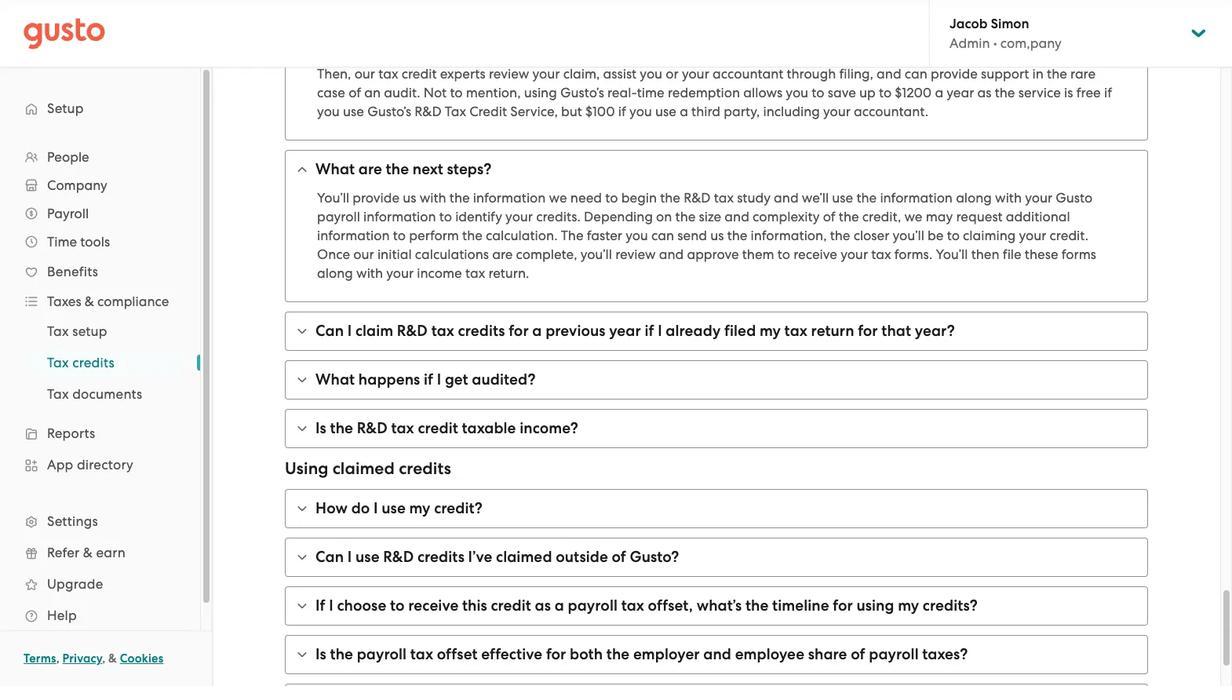 Task type: locate. For each thing, give the bounding box(es) containing it.
our right once
[[354, 246, 374, 262]]

year down credits,
[[947, 84, 975, 100]]

settings link
[[16, 507, 184, 535]]

provide
[[931, 66, 978, 81], [353, 190, 400, 205]]

1 vertical spatial my
[[409, 499, 431, 517]]

0 horizontal spatial year
[[609, 322, 641, 340]]

0 vertical spatial receive
[[794, 246, 838, 262]]

with
[[420, 190, 446, 205], [995, 190, 1022, 205], [356, 265, 383, 281]]

what inside 'dropdown button'
[[316, 160, 355, 178]]

year
[[947, 84, 975, 100], [609, 322, 641, 340]]

1 vertical spatial along
[[317, 265, 353, 281]]

claimed
[[333, 458, 395, 479], [496, 548, 552, 566]]

accounting
[[728, 47, 798, 63]]

can inside dropdown button
[[316, 322, 344, 340]]

0 horizontal spatial can
[[652, 227, 674, 243]]

0 vertical spatial can
[[905, 66, 928, 81]]

0 horizontal spatial are
[[359, 160, 382, 178]]

initial
[[378, 246, 412, 262]]

0 horizontal spatial provide
[[353, 190, 400, 205]]

1 horizontal spatial my
[[760, 322, 781, 340]]

r&d inside our technology automates the process, scanning your payroll and accounting data for qualifying credits, saving countless hours. then, our tax credit experts review your claim, assist you or your accountant through filing, and can provide support in the rare case of an audit. not to mention, using gusto's real-time redemption allows you to save up to $1200 a year as the service is free if you use gusto's r&d tax credit service, but $100 if you use a third party, including your accountant.
[[415, 103, 442, 119]]

of inside dropdown button
[[612, 548, 626, 566]]

to up perform
[[439, 209, 452, 224]]

credit right this
[[491, 596, 531, 614]]

may
[[926, 209, 953, 224]]

what down case on the top left of the page
[[316, 160, 355, 178]]

the up on
[[660, 190, 681, 205]]

1 what from the top
[[316, 160, 355, 178]]

1 vertical spatial you'll
[[581, 246, 612, 262]]

case
[[317, 84, 345, 100]]

my
[[760, 322, 781, 340], [409, 499, 431, 517], [898, 596, 919, 614]]

1 horizontal spatial as
[[978, 84, 992, 100]]

if i choose to receive this credit as a payroll tax offset, what's the timeline for using my credits? button
[[286, 587, 1148, 625]]

using inside our technology automates the process, scanning your payroll and accounting data for qualifying credits, saving countless hours. then, our tax credit experts review your claim, assist you or your accountant through filing, and can provide support in the rare case of an audit. not to mention, using gusto's real-time redemption allows you to save up to $1200 a year as the service is free if you use gusto's r&d tax credit service, but $100 if you use a third party, including your accountant.
[[524, 84, 557, 100]]

1 vertical spatial receive
[[408, 596, 459, 614]]

0 horizontal spatial receive
[[408, 596, 459, 614]]

1 horizontal spatial with
[[420, 190, 446, 205]]

for inside our technology automates the process, scanning your payroll and accounting data for qualifying credits, saving countless hours. then, our tax credit experts review your claim, assist you or your accountant through filing, and can provide support in the rare case of an audit. not to mention, using gusto's real-time redemption allows you to save up to $1200 a year as the service is free if you use gusto's r&d tax credit service, but $100 if you use a third party, including your accountant.
[[834, 47, 851, 63]]

tax for tax documents
[[47, 386, 69, 402]]

using claimed credits
[[285, 458, 451, 479]]

payroll button
[[16, 199, 184, 228]]

our inside our technology automates the process, scanning your payroll and accounting data for qualifying credits, saving countless hours. then, our tax credit experts review your claim, assist you or your accountant through filing, and can provide support in the rare case of an audit. not to mention, using gusto's real-time redemption allows you to save up to $1200 a year as the service is free if you use gusto's r&d tax credit service, but $100 if you use a third party, including your accountant.
[[355, 66, 375, 81]]

share
[[808, 645, 847, 663]]

tax inside tax documents "link"
[[47, 386, 69, 402]]

2 list from the top
[[0, 316, 200, 410]]

our inside you'll provide us with the information we need to begin the r&d tax study and we'll use the information along with your gusto payroll information to identify your credits. depending on the size and complexity of the credit, we may request additional information to perform the calculation. the faster you can send us the information, the closer you'll be to claiming your credit. once our initial calculations are complete, you'll review and approve them to receive your tax forms. you'll then file these forms along with your income tax return.
[[354, 246, 374, 262]]

your up the additional
[[1025, 190, 1053, 205]]

provide down credits,
[[931, 66, 978, 81]]

credits.
[[536, 209, 581, 224]]

1 horizontal spatial you'll
[[936, 246, 968, 262]]

receive inside dropdown button
[[408, 596, 459, 614]]

gusto?
[[630, 548, 679, 566]]

1 list from the top
[[0, 143, 200, 631]]

i've
[[468, 548, 493, 566]]

1 horizontal spatial using
[[857, 596, 895, 614]]

0 vertical spatial are
[[359, 160, 382, 178]]

information up once
[[317, 227, 390, 243]]

0 horizontal spatial along
[[317, 265, 353, 281]]

1 horizontal spatial ,
[[102, 652, 105, 666]]

tax inside tax credits 'link'
[[47, 355, 69, 371]]

1 vertical spatial year
[[609, 322, 641, 340]]

0 horizontal spatial claimed
[[333, 458, 395, 479]]

return.
[[489, 265, 529, 281]]

1 vertical spatial what
[[316, 370, 355, 388]]

taxes & compliance
[[47, 294, 169, 309]]

you down depending
[[626, 227, 648, 243]]

along down once
[[317, 265, 353, 281]]

information
[[473, 190, 546, 205], [880, 190, 953, 205], [363, 209, 436, 224], [317, 227, 390, 243]]

tools
[[80, 234, 110, 250]]

tax down the taxes
[[47, 323, 69, 339]]

party,
[[724, 103, 760, 119]]

gusto's down claim,
[[560, 84, 604, 100]]

as down support
[[978, 84, 992, 100]]

can inside dropdown button
[[316, 548, 344, 566]]

1 horizontal spatial claimed
[[496, 548, 552, 566]]

countless
[[1012, 47, 1069, 63]]

0 horizontal spatial you'll
[[581, 246, 612, 262]]

0 vertical spatial &
[[85, 294, 94, 309]]

1 horizontal spatial we
[[905, 209, 923, 224]]

1 is from the top
[[316, 419, 326, 437]]

, left cookies button
[[102, 652, 105, 666]]

accountant.
[[854, 103, 929, 119]]

along
[[956, 190, 992, 205], [317, 265, 353, 281]]

my left credits?
[[898, 596, 919, 614]]

tax for tax setup
[[47, 323, 69, 339]]

credits up tax documents
[[72, 355, 114, 371]]

do
[[351, 499, 370, 517]]

audited?
[[472, 370, 536, 388]]

gusto navigation element
[[0, 68, 200, 656]]

1 horizontal spatial provide
[[931, 66, 978, 81]]

what for what happens if i get audited?
[[316, 370, 355, 388]]

0 horizontal spatial review
[[489, 66, 529, 81]]

are up 'return.'
[[492, 246, 513, 262]]

credit.
[[1050, 227, 1089, 243]]

gusto's down audit.
[[368, 103, 411, 119]]

complete,
[[516, 246, 577, 262]]

directory
[[77, 457, 133, 473]]

1 vertical spatial provide
[[353, 190, 400, 205]]

0 vertical spatial what
[[316, 160, 355, 178]]

an
[[364, 84, 381, 100]]

1 vertical spatial we
[[905, 209, 923, 224]]

payroll up once
[[317, 209, 360, 224]]

you down case on the top left of the page
[[317, 103, 340, 119]]

third
[[692, 103, 721, 119]]

credits inside dropdown button
[[458, 322, 505, 340]]

you'll
[[893, 227, 925, 243], [581, 246, 612, 262]]

0 horizontal spatial using
[[524, 84, 557, 100]]

our
[[355, 66, 375, 81], [354, 246, 374, 262]]

r&d down not
[[415, 103, 442, 119]]

0 vertical spatial is
[[316, 419, 326, 437]]

i inside dropdown button
[[348, 548, 352, 566]]

of left an
[[349, 84, 361, 100]]

a left third at the right of the page
[[680, 103, 688, 119]]

the up credit,
[[857, 190, 877, 205]]

payroll inside our technology automates the process, scanning your payroll and accounting data for qualifying credits, saving countless hours. then, our tax credit experts review your claim, assist you or your accountant through filing, and can provide support in the rare case of an audit. not to mention, using gusto's real-time redemption allows you to save up to $1200 a year as the service is free if you use gusto's r&d tax credit service, but $100 if you use a third party, including your accountant.
[[654, 47, 697, 63]]

2 can from the top
[[316, 548, 344, 566]]

setup
[[72, 323, 107, 339]]

your
[[623, 47, 651, 63], [533, 66, 560, 81], [682, 66, 710, 81], [823, 103, 851, 119], [1025, 190, 1053, 205], [506, 209, 533, 224], [1019, 227, 1047, 243], [841, 246, 868, 262], [386, 265, 414, 281]]

what for what are the next steps?
[[316, 160, 355, 178]]

receive left this
[[408, 596, 459, 614]]

0 horizontal spatial we
[[549, 190, 567, 205]]

2 vertical spatial credit
[[491, 596, 531, 614]]

you'll
[[317, 190, 349, 205], [936, 246, 968, 262]]

review inside our technology automates the process, scanning your payroll and accounting data for qualifying credits, saving countless hours. then, our tax credit experts review your claim, assist you or your accountant through filing, and can provide support in the rare case of an audit. not to mention, using gusto's real-time redemption allows you to save up to $1200 a year as the service is free if you use gusto's r&d tax credit service, but $100 if you use a third party, including your accountant.
[[489, 66, 529, 81]]

0 vertical spatial us
[[403, 190, 417, 205]]

tax down tax credits
[[47, 386, 69, 402]]

payroll inside if i choose to receive this credit as a payroll tax offset, what's the timeline for using my credits? dropdown button
[[568, 596, 618, 614]]

1 vertical spatial review
[[616, 246, 656, 262]]

1 vertical spatial &
[[83, 545, 93, 561]]

1 , from the left
[[56, 652, 60, 666]]

you'll down faster
[[581, 246, 612, 262]]

year inside our technology automates the process, scanning your payroll and accounting data for qualifying credits, saving countless hours. then, our tax credit experts review your claim, assist you or your accountant through filing, and can provide support in the rare case of an audit. not to mention, using gusto's real-time redemption allows you to save up to $1200 a year as the service is free if you use gusto's r&d tax credit service, but $100 if you use a third party, including your accountant.
[[947, 84, 975, 100]]

provide down what are the next steps? at the top left of page
[[353, 190, 400, 205]]

that
[[882, 322, 912, 340]]

are inside 'dropdown button'
[[359, 160, 382, 178]]

can i use r&d credits i've claimed outside of gusto?
[[316, 548, 679, 566]]

tax down technology in the left top of the page
[[379, 66, 398, 81]]

0 horizontal spatial as
[[535, 596, 551, 614]]

0 vertical spatial gusto's
[[560, 84, 604, 100]]

0 vertical spatial credit
[[402, 66, 437, 81]]

1 can from the top
[[316, 322, 344, 340]]

1 horizontal spatial can
[[905, 66, 928, 81]]

of down we'll on the right
[[823, 209, 836, 224]]

0 vertical spatial review
[[489, 66, 529, 81]]

credit down what happens if i get audited?
[[418, 419, 458, 437]]

previous
[[546, 322, 606, 340]]

is the r&d tax credit taxable income? button
[[286, 409, 1148, 447]]

claiming
[[963, 227, 1016, 243]]

1 vertical spatial claimed
[[496, 548, 552, 566]]

our up an
[[355, 66, 375, 81]]

and down if i choose to receive this credit as a payroll tax offset, what's the timeline for using my credits? dropdown button
[[704, 645, 732, 663]]

us down what are the next steps? at the top left of page
[[403, 190, 417, 205]]

2 what from the top
[[316, 370, 355, 388]]

1 vertical spatial you'll
[[936, 246, 968, 262]]

use inside dropdown button
[[356, 548, 380, 566]]

redemption
[[668, 84, 740, 100]]

admin
[[950, 35, 990, 51]]

claimed up do
[[333, 458, 395, 479]]

0 horizontal spatial you'll
[[317, 190, 349, 205]]

tax inside our technology automates the process, scanning your payroll and accounting data for qualifying credits, saving countless hours. then, our tax credit experts review your claim, assist you or your accountant through filing, and can provide support in the rare case of an audit. not to mention, using gusto's real-time redemption allows you to save up to $1200 a year as the service is free if you use gusto's r&d tax credit service, but $100 if you use a third party, including your accountant.
[[379, 66, 398, 81]]

1 horizontal spatial year
[[947, 84, 975, 100]]

time tools button
[[16, 228, 184, 256]]

can inside you'll provide us with the information we need to begin the r&d tax study and we'll use the information along with your gusto payroll information to identify your credits. depending on the size and complexity of the credit, we may request additional information to perform the calculation. the faster you can send us the information, the closer you'll be to claiming your credit. once our initial calculations are complete, you'll review and approve them to receive your tax forms. you'll then file these forms along with your income tax return.
[[652, 227, 674, 243]]

1 horizontal spatial receive
[[794, 246, 838, 262]]

1 vertical spatial our
[[354, 246, 374, 262]]

i down do
[[348, 548, 352, 566]]

r&d up size
[[684, 190, 711, 205]]

you'll up forms.
[[893, 227, 925, 243]]

tax down tax setup
[[47, 355, 69, 371]]

people button
[[16, 143, 184, 171]]

as inside our technology automates the process, scanning your payroll and accounting data for qualifying credits, saving countless hours. then, our tax credit experts review your claim, assist you or your accountant through filing, and can provide support in the rare case of an audit. not to mention, using gusto's real-time redemption allows you to save up to $1200 a year as the service is free if you use gusto's r&d tax credit service, but $100 if you use a third party, including your accountant.
[[978, 84, 992, 100]]

terms
[[24, 652, 56, 666]]

jacob simon admin • com,pany
[[950, 16, 1062, 51]]

0 vertical spatial can
[[316, 322, 344, 340]]

are left next
[[359, 160, 382, 178]]

the up them on the right of the page
[[727, 227, 748, 243]]

can up the $1200
[[905, 66, 928, 81]]

0 vertical spatial along
[[956, 190, 992, 205]]

0 horizontal spatial gusto's
[[368, 103, 411, 119]]

the left closer
[[830, 227, 851, 243]]

along up request
[[956, 190, 992, 205]]

the up send
[[676, 209, 696, 224]]

1 vertical spatial can
[[316, 548, 344, 566]]

send
[[678, 227, 707, 243]]

assist
[[603, 66, 637, 81]]

using inside dropdown button
[[857, 596, 895, 614]]

1 vertical spatial is
[[316, 645, 326, 663]]

tax for tax credits
[[47, 355, 69, 371]]

benefits link
[[16, 257, 184, 286]]

information up may
[[880, 190, 953, 205]]

using right timeline
[[857, 596, 895, 614]]

my left the credit?
[[409, 499, 431, 517]]

1 vertical spatial can
[[652, 227, 674, 243]]

including
[[763, 103, 820, 119]]

& inside "refer & earn" link
[[83, 545, 93, 561]]

you up including
[[786, 84, 809, 100]]

what inside dropdown button
[[316, 370, 355, 388]]

and up complexity
[[774, 190, 799, 205]]

process,
[[511, 47, 561, 63]]

r&d
[[415, 103, 442, 119], [684, 190, 711, 205], [397, 322, 428, 340], [357, 419, 388, 437], [383, 548, 414, 566]]

of right share
[[851, 645, 866, 663]]

on
[[656, 209, 672, 224]]

0 vertical spatial as
[[978, 84, 992, 100]]

1 horizontal spatial us
[[711, 227, 724, 243]]

cookies button
[[120, 649, 164, 668]]

1 vertical spatial as
[[535, 596, 551, 614]]

simon
[[991, 16, 1030, 32]]

year?
[[915, 322, 955, 340]]

automates
[[417, 47, 484, 63]]

provide inside our technology automates the process, scanning your payroll and accounting data for qualifying credits, saving countless hours. then, our tax credit experts review your claim, assist you or your accountant through filing, and can provide support in the rare case of an audit. not to mention, using gusto's real-time redemption allows you to save up to $1200 a year as the service is free if you use gusto's r&d tax credit service, but $100 if you use a third party, including your accountant.
[[931, 66, 978, 81]]

credits,
[[920, 47, 965, 63]]

1 vertical spatial using
[[857, 596, 895, 614]]

tax inside tax setup link
[[47, 323, 69, 339]]

in
[[1033, 66, 1044, 81]]

tax left offset at the left bottom of page
[[410, 645, 433, 663]]

home image
[[24, 18, 105, 49]]

credit
[[470, 103, 507, 119]]

1 vertical spatial credit
[[418, 419, 458, 437]]

saving
[[968, 47, 1009, 63]]

is the r&d tax credit taxable income?
[[316, 419, 578, 437]]

r&d inside dropdown button
[[383, 548, 414, 566]]

employee
[[735, 645, 805, 663]]

to down through
[[812, 84, 825, 100]]

1 horizontal spatial review
[[616, 246, 656, 262]]

& left cookies button
[[108, 652, 117, 666]]

0 vertical spatial our
[[355, 66, 375, 81]]

credit inside our technology automates the process, scanning your payroll and accounting data for qualifying credits, saving countless hours. then, our tax credit experts review your claim, assist you or your accountant through filing, and can provide support in the rare case of an audit. not to mention, using gusto's real-time redemption allows you to save up to $1200 a year as the service is free if you use gusto's r&d tax credit service, but $100 if you use a third party, including your accountant.
[[402, 66, 437, 81]]

if
[[1104, 84, 1112, 100], [618, 103, 626, 119], [645, 322, 654, 340], [424, 370, 433, 388]]

use up choose on the left bottom of page
[[356, 548, 380, 566]]

0 vertical spatial you'll
[[893, 227, 925, 243]]

0 vertical spatial provide
[[931, 66, 978, 81]]

0 vertical spatial using
[[524, 84, 557, 100]]

& inside taxes & compliance dropdown button
[[85, 294, 94, 309]]

2 , from the left
[[102, 652, 105, 666]]

credits left the i've
[[418, 548, 465, 566]]

and inside dropdown button
[[704, 645, 732, 663]]

provide inside you'll provide us with the information we need to begin the r&d tax study and we'll use the information along with your gusto payroll information to identify your credits. depending on the size and complexity of the credit, we may request additional information to perform the calculation. the faster you can send us the information, the closer you'll be to claiming your credit. once our initial calculations are complete, you'll review and approve them to receive your tax forms. you'll then file these forms along with your income tax return.
[[353, 190, 400, 205]]

1 horizontal spatial are
[[492, 246, 513, 262]]

you'll down be
[[936, 246, 968, 262]]

payroll up or
[[654, 47, 697, 63]]

refer & earn
[[47, 545, 126, 561]]

closer
[[854, 227, 890, 243]]

is up using
[[316, 419, 326, 437]]

list containing tax setup
[[0, 316, 200, 410]]

can down on
[[652, 227, 674, 243]]

your down process,
[[533, 66, 560, 81]]

& for compliance
[[85, 294, 94, 309]]

both
[[570, 645, 603, 663]]

2 horizontal spatial my
[[898, 596, 919, 614]]

1 vertical spatial us
[[711, 227, 724, 243]]

2 is from the top
[[316, 645, 326, 663]]

payroll left taxes?
[[869, 645, 919, 663]]

use down time on the top right of the page
[[656, 103, 677, 119]]

through
[[787, 66, 836, 81]]

i left get
[[437, 370, 441, 388]]

0 horizontal spatial us
[[403, 190, 417, 205]]

the inside 'dropdown button'
[[386, 160, 409, 178]]

the down choose on the left bottom of page
[[330, 645, 353, 663]]

the up closer
[[839, 209, 859, 224]]

0 vertical spatial we
[[549, 190, 567, 205]]

free
[[1077, 84, 1101, 100]]

of left gusto?
[[612, 548, 626, 566]]

of inside our technology automates the process, scanning your payroll and accounting data for qualifying credits, saving countless hours. then, our tax credit experts review your claim, assist you or your accountant through filing, and can provide support in the rare case of an audit. not to mention, using gusto's real-time redemption allows you to save up to $1200 a year as the service is free if you use gusto's r&d tax credit service, but $100 if you use a third party, including your accountant.
[[349, 84, 361, 100]]

tax inside our technology automates the process, scanning your payroll and accounting data for qualifying credits, saving countless hours. then, our tax credit experts review your claim, assist you or your accountant through filing, and can provide support in the rare case of an audit. not to mention, using gusto's real-time redemption allows you to save up to $1200 a year as the service is free if you use gusto's r&d tax credit service, but $100 if you use a third party, including your accountant.
[[445, 103, 466, 119]]

1 vertical spatial are
[[492, 246, 513, 262]]

1 horizontal spatial gusto's
[[560, 84, 604, 100]]

0 horizontal spatial ,
[[56, 652, 60, 666]]

review up mention,
[[489, 66, 529, 81]]

can i use r&d credits i've claimed outside of gusto? button
[[286, 538, 1148, 576]]

list
[[0, 143, 200, 631], [0, 316, 200, 410]]

can down how
[[316, 548, 344, 566]]

what left happens
[[316, 370, 355, 388]]

•
[[994, 35, 997, 51]]

what's
[[697, 596, 742, 614]]

you
[[640, 66, 663, 81], [786, 84, 809, 100], [317, 103, 340, 119], [630, 103, 652, 119], [626, 227, 648, 243]]

to right be
[[947, 227, 960, 243]]

0 vertical spatial year
[[947, 84, 975, 100]]

are inside you'll provide us with the information we need to begin the r&d tax study and we'll use the information along with your gusto payroll information to identify your credits. depending on the size and complexity of the credit, we may request additional information to perform the calculation. the faster you can send us the information, the closer you'll be to claiming your credit. once our initial calculations are complete, you'll review and approve them to receive your tax forms. you'll then file these forms along with your income tax return.
[[492, 246, 513, 262]]

how do i use my credit?
[[316, 499, 483, 517]]



Task type: describe. For each thing, give the bounding box(es) containing it.
company button
[[16, 171, 184, 199]]

tax setup
[[47, 323, 107, 339]]

r&d up the using claimed credits
[[357, 419, 388, 437]]

0 vertical spatial you'll
[[317, 190, 349, 205]]

tax up get
[[431, 322, 455, 340]]

income?
[[520, 419, 578, 437]]

a left previous
[[533, 322, 542, 340]]

0 horizontal spatial my
[[409, 499, 431, 517]]

if left get
[[424, 370, 433, 388]]

then
[[972, 246, 1000, 262]]

1 vertical spatial gusto's
[[368, 103, 411, 119]]

year inside dropdown button
[[609, 322, 641, 340]]

is the payroll tax offset effective for both the employer and employee share of payroll taxes? button
[[286, 636, 1148, 673]]

if
[[316, 596, 325, 614]]

is the payroll tax offset effective for both the employer and employee share of payroll taxes?
[[316, 645, 968, 663]]

1 horizontal spatial you'll
[[893, 227, 925, 243]]

and down qualifying
[[877, 66, 902, 81]]

can i claim r&d tax credits for a previous year if i already filed my tax return for that year? button
[[286, 312, 1148, 350]]

app directory
[[47, 457, 133, 473]]

the right in
[[1047, 66, 1068, 81]]

calculation.
[[486, 227, 558, 243]]

credits down "is the r&d tax credit taxable income?"
[[399, 458, 451, 479]]

calculations
[[415, 246, 489, 262]]

tax credits
[[47, 355, 114, 371]]

allows
[[744, 84, 783, 100]]

documents
[[72, 386, 142, 402]]

for left that
[[858, 322, 878, 340]]

for up audited?
[[509, 322, 529, 340]]

is for is the payroll tax offset effective for both the employer and employee share of payroll taxes?
[[316, 645, 326, 663]]

and up redemption
[[700, 47, 725, 63]]

privacy link
[[62, 652, 102, 666]]

the down identify
[[462, 227, 483, 243]]

these
[[1025, 246, 1059, 262]]

0 horizontal spatial with
[[356, 265, 383, 281]]

claimed inside dropdown button
[[496, 548, 552, 566]]

payroll down choose on the left bottom of page
[[357, 645, 407, 663]]

upgrade
[[47, 576, 103, 592]]

mention,
[[466, 84, 521, 100]]

of inside dropdown button
[[851, 645, 866, 663]]

what happens if i get audited?
[[316, 370, 536, 388]]

to up initial
[[393, 227, 406, 243]]

qualifying
[[855, 47, 917, 63]]

how
[[316, 499, 348, 517]]

get
[[445, 370, 468, 388]]

forms
[[1062, 246, 1097, 262]]

com,pany
[[1001, 35, 1062, 51]]

i right do
[[374, 499, 378, 517]]

real-
[[608, 84, 637, 100]]

the right both
[[607, 645, 630, 663]]

tax left offset,
[[621, 596, 644, 614]]

if right free
[[1104, 84, 1112, 100]]

settings
[[47, 513, 98, 529]]

you up time on the top right of the page
[[640, 66, 663, 81]]

to down experts
[[450, 84, 463, 100]]

i right if
[[329, 596, 333, 614]]

taxes?
[[923, 645, 968, 663]]

offset,
[[648, 596, 693, 614]]

can inside our technology automates the process, scanning your payroll and accounting data for qualifying credits, saving countless hours. then, our tax credit experts review your claim, assist you or your accountant through filing, and can provide support in the rare case of an audit. not to mention, using gusto's real-time redemption allows you to save up to $1200 a year as the service is free if you use gusto's r&d tax credit service, but $100 if you use a third party, including your accountant.
[[905, 66, 928, 81]]

refer & earn link
[[16, 539, 184, 567]]

your up redemption
[[682, 66, 710, 81]]

happens
[[359, 370, 420, 388]]

r&d inside you'll provide us with the information we need to begin the r&d tax study and we'll use the information along with your gusto payroll information to identify your credits. depending on the size and complexity of the credit, we may request additional information to perform the calculation. the faster you can send us the information, the closer you'll be to claiming your credit. once our initial calculations are complete, you'll review and approve them to receive your tax forms. you'll then file these forms along with your income tax return.
[[684, 190, 711, 205]]

company
[[47, 177, 107, 193]]

information up initial
[[363, 209, 436, 224]]

time tools
[[47, 234, 110, 250]]

use inside you'll provide us with the information we need to begin the r&d tax study and we'll use the information along with your gusto payroll information to identify your credits. depending on the size and complexity of the credit, we may request additional information to perform the calculation. the faster you can send us the information, the closer you'll be to claiming your credit. once our initial calculations are complete, you'll review and approve them to receive your tax forms. you'll then file these forms along with your income tax return.
[[832, 190, 854, 205]]

you down time on the top right of the page
[[630, 103, 652, 119]]

terms , privacy , & cookies
[[24, 652, 164, 666]]

credits inside 'link'
[[72, 355, 114, 371]]

to inside dropdown button
[[390, 596, 405, 614]]

can for can i use r&d credits i've claimed outside of gusto?
[[316, 548, 344, 566]]

your down closer
[[841, 246, 868, 262]]

choose
[[337, 596, 387, 614]]

list containing people
[[0, 143, 200, 631]]

and down study
[[725, 209, 750, 224]]

tax left return
[[785, 322, 808, 340]]

tax documents
[[47, 386, 142, 402]]

for left both
[[546, 645, 566, 663]]

your down initial
[[386, 265, 414, 281]]

request
[[956, 209, 1003, 224]]

study
[[737, 190, 771, 205]]

i left claim
[[348, 322, 352, 340]]

terms link
[[24, 652, 56, 666]]

a down outside
[[555, 596, 564, 614]]

what are the next steps? button
[[286, 150, 1148, 188]]

the down support
[[995, 84, 1015, 100]]

this
[[462, 596, 487, 614]]

experts
[[440, 66, 486, 81]]

as inside if i choose to receive this credit as a payroll tax offset, what's the timeline for using my credits? dropdown button
[[535, 596, 551, 614]]

you inside you'll provide us with the information we need to begin the r&d tax study and we'll use the information along with your gusto payroll information to identify your credits. depending on the size and complexity of the credit, we may request additional information to perform the calculation. the faster you can send us the information, the closer you'll be to claiming your credit. once our initial calculations are complete, you'll review and approve them to receive your tax forms. you'll then file these forms along with your income tax return.
[[626, 227, 648, 243]]

income
[[417, 265, 462, 281]]

them
[[742, 246, 775, 262]]

and down send
[[659, 246, 684, 262]]

identify
[[455, 209, 502, 224]]

return
[[811, 322, 855, 340]]

your down save
[[823, 103, 851, 119]]

your up the assist
[[623, 47, 651, 63]]

tax setup link
[[28, 317, 184, 345]]

the up mention,
[[487, 47, 508, 63]]

1 horizontal spatial along
[[956, 190, 992, 205]]

r&d right claim
[[397, 322, 428, 340]]

we'll
[[802, 190, 829, 205]]

is
[[1065, 84, 1074, 100]]

$100
[[586, 103, 615, 119]]

is for is the r&d tax credit taxable income?
[[316, 419, 326, 437]]

time
[[637, 84, 665, 100]]

tax up size
[[714, 190, 734, 205]]

your up calculation.
[[506, 209, 533, 224]]

tax down happens
[[391, 419, 414, 437]]

if left already
[[645, 322, 654, 340]]

need
[[571, 190, 602, 205]]

2 vertical spatial my
[[898, 596, 919, 614]]

if down real-
[[618, 103, 626, 119]]

a right the $1200
[[935, 84, 944, 100]]

perform
[[409, 227, 459, 243]]

filing,
[[840, 66, 874, 81]]

the
[[561, 227, 584, 243]]

help link
[[16, 601, 184, 630]]

to up depending
[[605, 190, 618, 205]]

0 vertical spatial claimed
[[333, 458, 395, 479]]

payroll
[[47, 206, 89, 221]]

the right what's
[[746, 596, 769, 614]]

receive inside you'll provide us with the information we need to begin the r&d tax study and we'll use the information along with your gusto payroll information to identify your credits. depending on the size and complexity of the credit, we may request additional information to perform the calculation. the faster you can send us the information, the closer you'll be to claiming your credit. once our initial calculations are complete, you'll review and approve them to receive your tax forms. you'll then file these forms along with your income tax return.
[[794, 246, 838, 262]]

the up identify
[[450, 190, 470, 205]]

tax documents link
[[28, 380, 184, 408]]

review inside you'll provide us with the information we need to begin the r&d tax study and we'll use the information along with your gusto payroll information to identify your credits. depending on the size and complexity of the credit, we may request additional information to perform the calculation. the faster you can send us the information, the closer you'll be to claiming your credit. once our initial calculations are complete, you'll review and approve them to receive your tax forms. you'll then file these forms along with your income tax return.
[[616, 246, 656, 262]]

to down information,
[[778, 246, 791, 262]]

size
[[699, 209, 722, 224]]

0 vertical spatial my
[[760, 322, 781, 340]]

of inside you'll provide us with the information we need to begin the r&d tax study and we'll use the information along with your gusto payroll information to identify your credits. depending on the size and complexity of the credit, we may request additional information to perform the calculation. the faster you can send us the information, the closer you'll be to claiming your credit. once our initial calculations are complete, you'll review and approve them to receive your tax forms. you'll then file these forms along with your income tax return.
[[823, 209, 836, 224]]

taxes
[[47, 294, 81, 309]]

not
[[424, 84, 447, 100]]

upgrade link
[[16, 570, 184, 598]]

use inside dropdown button
[[382, 499, 406, 517]]

time
[[47, 234, 77, 250]]

service
[[1019, 84, 1061, 100]]

taxes & compliance button
[[16, 287, 184, 316]]

2 horizontal spatial with
[[995, 190, 1022, 205]]

refer
[[47, 545, 80, 561]]

reports link
[[16, 419, 184, 447]]

i left already
[[658, 322, 662, 340]]

accountant
[[713, 66, 784, 81]]

what happens if i get audited? button
[[286, 361, 1148, 399]]

reports
[[47, 425, 95, 441]]

benefits
[[47, 264, 98, 279]]

tax down calculations on the top left of page
[[465, 265, 485, 281]]

if i choose to receive this credit as a payroll tax offset, what's the timeline for using my credits?
[[316, 596, 978, 614]]

technology
[[344, 47, 413, 63]]

credits inside dropdown button
[[418, 548, 465, 566]]

your down the additional
[[1019, 227, 1047, 243]]

for right timeline
[[833, 596, 853, 614]]

the up the using claimed credits
[[330, 419, 353, 437]]

approve
[[687, 246, 739, 262]]

& for earn
[[83, 545, 93, 561]]

additional
[[1006, 209, 1071, 224]]

use down case on the top left of the page
[[343, 103, 364, 119]]

2 vertical spatial &
[[108, 652, 117, 666]]

jacob
[[950, 16, 988, 32]]

offset
[[437, 645, 478, 663]]

claim
[[356, 322, 393, 340]]

to right up
[[879, 84, 892, 100]]

help
[[47, 608, 77, 623]]

you'll provide us with the information we need to begin the r&d tax study and we'll use the information along with your gusto payroll information to identify your credits. depending on the size and complexity of the credit, we may request additional information to perform the calculation. the faster you can send us the information, the closer you'll be to claiming your credit. once our initial calculations are complete, you'll review and approve them to receive your tax forms. you'll then file these forms along with your income tax return.
[[317, 190, 1097, 281]]

credit,
[[863, 209, 901, 224]]

can for can i claim r&d tax credits for a previous year if i already filed my tax return for that year?
[[316, 322, 344, 340]]

information up identify
[[473, 190, 546, 205]]

tax down closer
[[872, 246, 891, 262]]

forms.
[[895, 246, 933, 262]]

payroll inside you'll provide us with the information we need to begin the r&d tax study and we'll use the information along with your gusto payroll information to identify your credits. depending on the size and complexity of the credit, we may request additional information to perform the calculation. the faster you can send us the information, the closer you'll be to claiming your credit. once our initial calculations are complete, you'll review and approve them to receive your tax forms. you'll then file these forms along with your income tax return.
[[317, 209, 360, 224]]

information,
[[751, 227, 827, 243]]



Task type: vqa. For each thing, say whether or not it's contained in the screenshot.
review
yes



